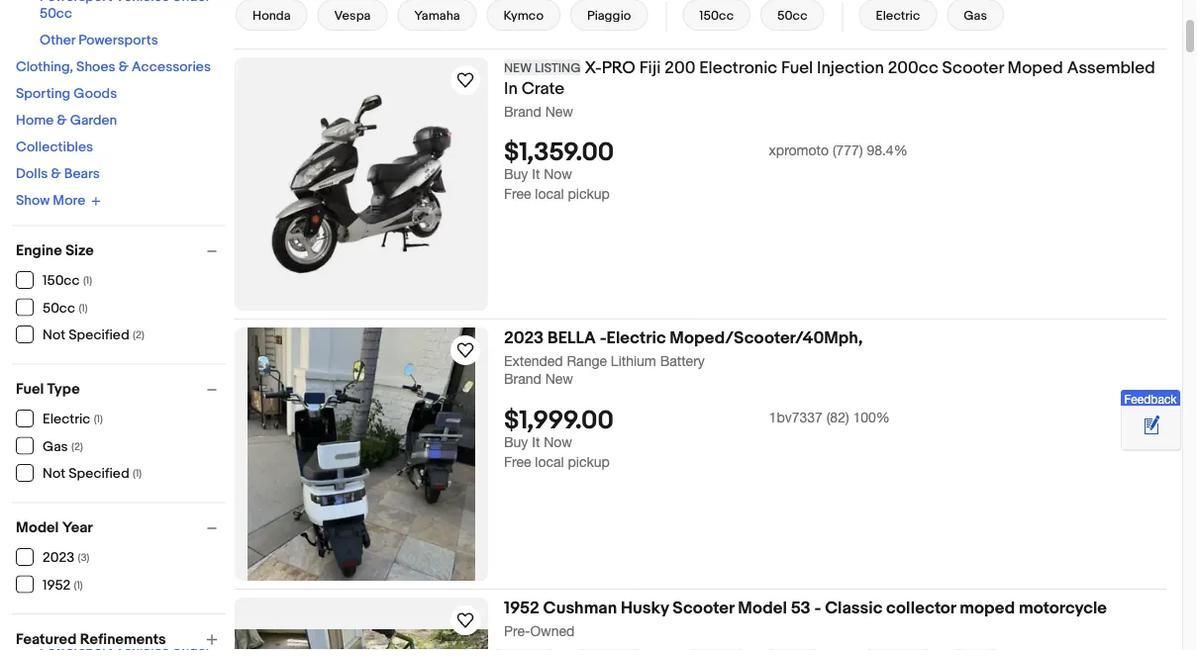 Task type: locate. For each thing, give the bounding box(es) containing it.
1 vertical spatial buy
[[504, 434, 528, 450]]

1 vertical spatial 1952
[[504, 598, 539, 619]]

it down brand new
[[532, 166, 540, 182]]

not
[[43, 327, 65, 344], [43, 466, 65, 483]]

1 horizontal spatial 1952
[[504, 598, 539, 619]]

kymco
[[504, 8, 544, 23]]

0 horizontal spatial 2023
[[43, 550, 74, 567]]

brand down in
[[504, 103, 541, 119]]

2 brand from the top
[[504, 371, 541, 387]]

local inside the 1bv7337 (82) 100% buy it now free local pickup
[[535, 453, 564, 470]]

(1) for 150cc
[[83, 275, 92, 288]]

local inside 'xpromoto (777) 98.4% buy it now free local pickup'
[[535, 186, 564, 202]]

0 vertical spatial free
[[504, 186, 531, 202]]

it inside the 1bv7337 (82) 100% buy it now free local pickup
[[532, 434, 540, 450]]

(2) down electric (1)
[[71, 441, 83, 453]]

1 vertical spatial (2)
[[71, 441, 83, 453]]

1 vertical spatial scooter
[[673, 598, 734, 619]]

model
[[16, 519, 59, 537], [738, 598, 787, 619]]

pickup inside 'xpromoto (777) 98.4% buy it now free local pickup'
[[568, 186, 610, 202]]

powersports
[[78, 32, 158, 49]]

0 vertical spatial it
[[532, 166, 540, 182]]

1 vertical spatial now
[[544, 434, 572, 450]]

specified down gas (2)
[[69, 466, 129, 483]]

1 vertical spatial not
[[43, 466, 65, 483]]

2023 left (3)
[[43, 550, 74, 567]]

- up range
[[600, 328, 607, 349]]

specified down 50cc (1)
[[69, 327, 129, 344]]

x-
[[585, 57, 602, 78]]

(1) down size
[[83, 275, 92, 288]]

0 vertical spatial now
[[544, 166, 572, 182]]

battery
[[660, 352, 705, 369]]

under
[[172, 0, 210, 5]]

brand down extended
[[504, 371, 541, 387]]

2 buy from the top
[[504, 434, 528, 450]]

buy down brand new
[[504, 166, 528, 182]]

1 not from the top
[[43, 327, 65, 344]]

50cc inside powersport vehicles under 50cc other powersports clothing, shoes & accessories sporting goods home & garden collectibles dolls & bears
[[40, 5, 72, 22]]

50cc link
[[760, 0, 824, 31]]

scooter inside 1952 cushman husky scooter model 53 - classic collector moped motorcycle pre-owned
[[673, 598, 734, 619]]

model year
[[16, 519, 93, 537]]

pickup down $1,359.00
[[568, 186, 610, 202]]

2 vertical spatial electric
[[43, 411, 90, 428]]

powersport
[[40, 0, 112, 5]]

gas
[[964, 8, 987, 23], [43, 439, 68, 455]]

2 vertical spatial new
[[545, 371, 573, 387]]

1 vertical spatial -
[[814, 598, 821, 619]]

1 horizontal spatial scooter
[[942, 57, 1004, 78]]

1 horizontal spatial 150cc
[[699, 8, 734, 23]]

it inside 'xpromoto (777) 98.4% buy it now free local pickup'
[[532, 166, 540, 182]]

0 vertical spatial 150cc
[[699, 8, 734, 23]]

(1) inside not specified (1)
[[133, 468, 142, 481]]

0 vertical spatial electric
[[876, 8, 920, 23]]

2023 inside 2023 bella -electric moped/scooter/40mph, extended range lithium battery brand new
[[504, 328, 544, 349]]

2023 bella -electric moped/scooter/40mph, link
[[504, 328, 1166, 352]]

- inside 2023 bella -electric moped/scooter/40mph, extended range lithium battery brand new
[[600, 328, 607, 349]]

2 now from the top
[[544, 434, 572, 450]]

local down $1,359.00
[[535, 186, 564, 202]]

2023 for (3)
[[43, 550, 74, 567]]

0 vertical spatial gas
[[964, 8, 987, 23]]

now inside 'xpromoto (777) 98.4% buy it now free local pickup'
[[544, 166, 572, 182]]

2 it from the top
[[532, 434, 540, 450]]

honda link
[[236, 0, 307, 31]]

2023
[[504, 328, 544, 349], [43, 550, 74, 567]]

model year button
[[16, 519, 226, 537]]

50cc down 150cc (1)
[[43, 300, 75, 317]]

150cc up 50cc (1)
[[43, 273, 80, 290]]

fuel inside x-pro fiji 200 electronic fuel injection 200cc scooter moped assembled in crate
[[781, 57, 813, 78]]

1 vertical spatial free
[[504, 453, 531, 470]]

(1) inside 50cc (1)
[[79, 302, 88, 315]]

53
[[791, 598, 811, 619]]

brand inside 2023 bella -electric moped/scooter/40mph, extended range lithium battery brand new
[[504, 371, 541, 387]]

pickup for $1,999.00
[[568, 453, 610, 470]]

(1) down (3)
[[74, 579, 83, 592]]

new listing
[[504, 60, 581, 76]]

now inside the 1bv7337 (82) 100% buy it now free local pickup
[[544, 434, 572, 450]]

&
[[119, 59, 129, 76], [57, 112, 67, 129], [51, 166, 61, 183]]

(1) for 50cc
[[79, 302, 88, 315]]

model left 53
[[738, 598, 787, 619]]

buy
[[504, 166, 528, 182], [504, 434, 528, 450]]

free inside 'xpromoto (777) 98.4% buy it now free local pickup'
[[504, 186, 531, 202]]

local down $1,999.00
[[535, 453, 564, 470]]

(3)
[[78, 552, 89, 565]]

engine size
[[16, 242, 94, 260]]

(1) up not specified (2)
[[79, 302, 88, 315]]

2023 up extended
[[504, 328, 544, 349]]

0 vertical spatial buy
[[504, 166, 528, 182]]

0 horizontal spatial fuel
[[16, 381, 44, 399]]

1952 inside 1952 cushman husky scooter model 53 - classic collector moped motorcycle pre-owned
[[504, 598, 539, 619]]

pickup down $1,999.00
[[568, 453, 610, 470]]

not down 50cc (1)
[[43, 327, 65, 344]]

1952
[[43, 577, 70, 594], [504, 598, 539, 619]]

(777)
[[833, 142, 863, 158]]

(82)
[[826, 409, 849, 426]]

piaggio
[[587, 8, 631, 23]]

0 horizontal spatial 150cc
[[43, 273, 80, 290]]

dolls
[[16, 166, 48, 183]]

50cc for 50cc (1)
[[43, 300, 75, 317]]

1 horizontal spatial model
[[738, 598, 787, 619]]

new
[[504, 60, 532, 76], [545, 103, 573, 119], [545, 371, 573, 387]]

(1) down fuel type dropdown button
[[94, 413, 103, 426]]

cushman
[[543, 598, 617, 619]]

sporting
[[16, 86, 70, 102]]

featured refinements button
[[16, 631, 226, 649]]

local
[[535, 186, 564, 202], [535, 453, 564, 470]]

scooter
[[942, 57, 1004, 78], [673, 598, 734, 619]]

buy inside the 1bv7337 (82) 100% buy it now free local pickup
[[504, 434, 528, 450]]

pickup inside the 1bv7337 (82) 100% buy it now free local pickup
[[568, 453, 610, 470]]

1952 cushman husky scooter model 53 - classic collector moped motorcycle pre-owned
[[504, 598, 1107, 639]]

(1) inside electric (1)
[[94, 413, 103, 426]]

2 horizontal spatial electric
[[876, 8, 920, 23]]

(2) up fuel type dropdown button
[[133, 329, 144, 342]]

fuel down 50cc link
[[781, 57, 813, 78]]

model left the year
[[16, 519, 59, 537]]

watch 1952 cushman husky scooter model 53 - classic collector moped motorcycle image
[[453, 609, 477, 633]]

1 buy from the top
[[504, 166, 528, 182]]

0 vertical spatial local
[[535, 186, 564, 202]]

1 specified from the top
[[69, 327, 129, 344]]

specified for 50cc
[[69, 327, 129, 344]]

dolls & bears link
[[16, 166, 100, 183]]

size
[[65, 242, 94, 260]]

& right the dolls
[[51, 166, 61, 183]]

2 pickup from the top
[[568, 453, 610, 470]]

0 vertical spatial 2023
[[504, 328, 544, 349]]

(1) inside 150cc (1)
[[83, 275, 92, 288]]

2 free from the top
[[504, 453, 531, 470]]

gas link
[[947, 0, 1004, 31]]

it for $1,359.00
[[532, 166, 540, 182]]

1 vertical spatial 2023
[[43, 550, 74, 567]]

-
[[600, 328, 607, 349], [814, 598, 821, 619]]

2 specified from the top
[[69, 466, 129, 483]]

1952 up pre-
[[504, 598, 539, 619]]

& right home
[[57, 112, 67, 129]]

brand
[[504, 103, 541, 119], [504, 371, 541, 387]]

50cc
[[40, 5, 72, 22], [777, 8, 808, 23], [43, 300, 75, 317]]

0 vertical spatial not
[[43, 327, 65, 344]]

150cc up electronic
[[699, 8, 734, 23]]

1 horizontal spatial -
[[814, 598, 821, 619]]

gas right electric link on the top right of page
[[964, 8, 987, 23]]

200cc
[[888, 57, 938, 78]]

50cc up other
[[40, 5, 72, 22]]

(1) for 1952
[[74, 579, 83, 592]]

0 vertical spatial 1952
[[43, 577, 70, 594]]

1 vertical spatial new
[[545, 103, 573, 119]]

2023 for bella
[[504, 328, 544, 349]]

2023 bella -electric moped/scooter/40mph, extended range lithium battery brand new
[[504, 328, 863, 387]]

1 vertical spatial specified
[[69, 466, 129, 483]]

new down crate
[[545, 103, 573, 119]]

new down extended
[[545, 371, 573, 387]]

1 pickup from the top
[[568, 186, 610, 202]]

0 vertical spatial -
[[600, 328, 607, 349]]

1 free from the top
[[504, 186, 531, 202]]

featured
[[16, 631, 77, 649]]

free inside the 1bv7337 (82) 100% buy it now free local pickup
[[504, 453, 531, 470]]

150cc
[[699, 8, 734, 23], [43, 273, 80, 290]]

0 vertical spatial pickup
[[568, 186, 610, 202]]

electric up gas (2)
[[43, 411, 90, 428]]

0 vertical spatial specified
[[69, 327, 129, 344]]

buy inside 'xpromoto (777) 98.4% buy it now free local pickup'
[[504, 166, 528, 182]]

0 horizontal spatial (2)
[[71, 441, 83, 453]]

vespa
[[334, 8, 371, 23]]

1 vertical spatial 150cc
[[43, 273, 80, 290]]

2 not from the top
[[43, 466, 65, 483]]

1 now from the top
[[544, 166, 572, 182]]

1 horizontal spatial (2)
[[133, 329, 144, 342]]

0 vertical spatial fuel
[[781, 57, 813, 78]]

now down extended
[[544, 434, 572, 450]]

0 horizontal spatial model
[[16, 519, 59, 537]]

0 vertical spatial brand
[[504, 103, 541, 119]]

1 horizontal spatial gas
[[964, 8, 987, 23]]

electric up 200cc
[[876, 8, 920, 23]]

collectibles
[[16, 139, 93, 156]]

1 horizontal spatial electric
[[607, 328, 666, 349]]

$1,359.00
[[504, 138, 614, 169]]

lithium
[[611, 352, 656, 369]]

electric for electric (1)
[[43, 411, 90, 428]]

0 horizontal spatial 1952
[[43, 577, 70, 594]]

(2) inside not specified (2)
[[133, 329, 144, 342]]

electric up lithium
[[607, 328, 666, 349]]

1 horizontal spatial fuel
[[781, 57, 813, 78]]

0 vertical spatial (2)
[[133, 329, 144, 342]]

clothing,
[[16, 59, 73, 76]]

(1) up model year 'dropdown button'
[[133, 468, 142, 481]]

gas (2)
[[43, 439, 83, 455]]

1 vertical spatial brand
[[504, 371, 541, 387]]

fuel left type
[[16, 381, 44, 399]]

electric (1)
[[43, 411, 103, 428]]

specified
[[69, 327, 129, 344], [69, 466, 129, 483]]

1 vertical spatial model
[[738, 598, 787, 619]]

pre-
[[504, 623, 530, 639]]

collectibles link
[[16, 139, 93, 156]]

2 local from the top
[[535, 453, 564, 470]]

fuel
[[781, 57, 813, 78], [16, 381, 44, 399]]

free down $1,359.00
[[504, 186, 531, 202]]

now down brand new
[[544, 166, 572, 182]]

scooter right husky at the right bottom
[[673, 598, 734, 619]]

0 horizontal spatial electric
[[43, 411, 90, 428]]

& down powersports
[[119, 59, 129, 76]]

1 local from the top
[[535, 186, 564, 202]]

electric for electric
[[876, 8, 920, 23]]

new up in
[[504, 60, 532, 76]]

0 vertical spatial scooter
[[942, 57, 1004, 78]]

new inside 2023 bella -electric moped/scooter/40mph, extended range lithium battery brand new
[[545, 371, 573, 387]]

- inside 1952 cushman husky scooter model 53 - classic collector moped motorcycle pre-owned
[[814, 598, 821, 619]]

scooter down gas link
[[942, 57, 1004, 78]]

electric inside 2023 bella -electric moped/scooter/40mph, extended range lithium battery brand new
[[607, 328, 666, 349]]

1 vertical spatial pickup
[[568, 453, 610, 470]]

moped/scooter/40mph,
[[670, 328, 863, 349]]

50cc up x-pro fiji 200 electronic fuel injection 200cc scooter moped assembled in crate
[[777, 8, 808, 23]]

free for $1,999.00
[[504, 453, 531, 470]]

0 horizontal spatial scooter
[[673, 598, 734, 619]]

range
[[567, 352, 607, 369]]

gas down electric (1)
[[43, 439, 68, 455]]

extended
[[504, 352, 563, 369]]

1952 for (1)
[[43, 577, 70, 594]]

pickup for $1,359.00
[[568, 186, 610, 202]]

watch 2023 bella -electric moped/scooter/40mph, image
[[453, 339, 477, 362]]

0 vertical spatial new
[[504, 60, 532, 76]]

x-pro fiji 200 electronic fuel injection 200cc scooter moped assembled in crate image
[[235, 89, 488, 279]]

local for $1,359.00
[[535, 186, 564, 202]]

0 horizontal spatial -
[[600, 328, 607, 349]]

1 vertical spatial local
[[535, 453, 564, 470]]

kymco link
[[487, 0, 560, 31]]

1952 down 2023 (3)
[[43, 577, 70, 594]]

(1)
[[83, 275, 92, 288], [79, 302, 88, 315], [94, 413, 103, 426], [133, 468, 142, 481], [74, 579, 83, 592]]

1 vertical spatial gas
[[43, 439, 68, 455]]

2 vertical spatial &
[[51, 166, 61, 183]]

1 vertical spatial it
[[532, 434, 540, 450]]

it down extended
[[532, 434, 540, 450]]

1952 (1)
[[43, 577, 83, 594]]

featured refinements
[[16, 631, 166, 649]]

free down $1,999.00
[[504, 453, 531, 470]]

model inside 1952 cushman husky scooter model 53 - classic collector moped motorcycle pre-owned
[[738, 598, 787, 619]]

(2)
[[133, 329, 144, 342], [71, 441, 83, 453]]

buy down extended
[[504, 434, 528, 450]]

1 horizontal spatial 2023
[[504, 328, 544, 349]]

1 it from the top
[[532, 166, 540, 182]]

1 vertical spatial electric
[[607, 328, 666, 349]]

- right 53
[[814, 598, 821, 619]]

(1) inside 1952 (1)
[[74, 579, 83, 592]]

injection
[[817, 57, 884, 78]]

not down gas (2)
[[43, 466, 65, 483]]

pickup
[[568, 186, 610, 202], [568, 453, 610, 470]]

0 horizontal spatial gas
[[43, 439, 68, 455]]

clothing, shoes & accessories link
[[16, 59, 211, 76]]

free
[[504, 186, 531, 202], [504, 453, 531, 470]]



Task type: vqa. For each thing, say whether or not it's contained in the screenshot.


Task type: describe. For each thing, give the bounding box(es) containing it.
show more button
[[16, 193, 101, 209]]

electronic
[[699, 57, 777, 78]]

honda
[[252, 8, 291, 23]]

owned
[[530, 623, 575, 639]]

moped
[[1008, 57, 1063, 78]]

1bv7337 (82) 100% buy it now free local pickup
[[504, 409, 890, 470]]

free for $1,359.00
[[504, 186, 531, 202]]

husky
[[621, 598, 669, 619]]

gas for gas (2)
[[43, 439, 68, 455]]

bella
[[548, 328, 596, 349]]

2023 bella -electric moped/scooter/40mph, image
[[248, 328, 475, 581]]

sporting goods link
[[16, 86, 117, 102]]

$1,999.00
[[504, 405, 614, 436]]

150cc for 150cc (1)
[[43, 273, 80, 290]]

1952 cushman husky scooter model 53 - classic collector moped motorcycle link
[[504, 598, 1166, 622]]

150cc link
[[683, 0, 751, 31]]

not specified (2)
[[43, 327, 144, 344]]

yamaha
[[414, 8, 460, 23]]

home & garden link
[[16, 112, 117, 129]]

powersport vehicles under 50cc link
[[40, 0, 210, 22]]

(1) for electric
[[94, 413, 103, 426]]

engine
[[16, 242, 62, 260]]

x-pro fiji 200 electronic fuel injection 200cc scooter moped assembled in crate heading
[[504, 57, 1155, 99]]

1 brand from the top
[[504, 103, 541, 119]]

assembled
[[1067, 57, 1155, 78]]

1bv7337
[[769, 409, 823, 426]]

scooter inside x-pro fiji 200 electronic fuel injection 200cc scooter moped assembled in crate
[[942, 57, 1004, 78]]

150cc for 150cc
[[699, 8, 734, 23]]

specified for gas
[[69, 466, 129, 483]]

xpromoto (777) 98.4% buy it now free local pickup
[[504, 142, 908, 202]]

accessories
[[132, 59, 211, 76]]

collector
[[886, 598, 956, 619]]

yamaha link
[[397, 0, 477, 31]]

listing
[[535, 60, 581, 76]]

refinements
[[80, 631, 166, 649]]

engine size button
[[16, 242, 226, 260]]

vehicles
[[115, 0, 169, 5]]

motorcycle
[[1019, 598, 1107, 619]]

bears
[[64, 166, 100, 183]]

brand new
[[504, 103, 573, 119]]

not for 50cc
[[43, 327, 65, 344]]

year
[[62, 519, 93, 537]]

classic
[[825, 598, 883, 619]]

home
[[16, 112, 54, 129]]

pro
[[602, 57, 635, 78]]

50cc (1)
[[43, 300, 88, 317]]

buy for $1,359.00
[[504, 166, 528, 182]]

local for $1,999.00
[[535, 453, 564, 470]]

shoes
[[76, 59, 116, 76]]

in
[[504, 78, 518, 99]]

now for $1,359.00
[[544, 166, 572, 182]]

fuel type button
[[16, 381, 226, 399]]

crate
[[521, 78, 565, 99]]

fuel type
[[16, 381, 80, 399]]

vespa link
[[317, 0, 387, 31]]

moped
[[960, 598, 1015, 619]]

watch x-pro fiji 200 electronic fuel injection 200cc scooter moped assembled in crate image
[[453, 68, 477, 92]]

piaggio link
[[570, 0, 648, 31]]

goods
[[74, 86, 117, 102]]

gas for gas
[[964, 8, 987, 23]]

100%
[[853, 409, 890, 426]]

0 vertical spatial &
[[119, 59, 129, 76]]

1952 for cushman
[[504, 598, 539, 619]]

garden
[[70, 112, 117, 129]]

2023 (3)
[[43, 550, 89, 567]]

not specified (1)
[[43, 466, 142, 483]]

other
[[40, 32, 75, 49]]

feedback
[[1124, 392, 1177, 406]]

not for gas
[[43, 466, 65, 483]]

50cc for 50cc
[[777, 8, 808, 23]]

other powersports link
[[40, 32, 158, 49]]

show more
[[16, 193, 85, 209]]

98.4%
[[867, 142, 908, 158]]

type
[[47, 381, 80, 399]]

more
[[53, 193, 85, 209]]

0 vertical spatial model
[[16, 519, 59, 537]]

powersport vehicles under 50cc other powersports clothing, shoes & accessories sporting goods home & garden collectibles dolls & bears
[[16, 0, 211, 183]]

1952 cushman husky scooter model 53 - classic collector moped motorcycle image
[[235, 630, 488, 651]]

electric link
[[859, 0, 937, 31]]

1 vertical spatial fuel
[[16, 381, 44, 399]]

now for $1,999.00
[[544, 434, 572, 450]]

(2) inside gas (2)
[[71, 441, 83, 453]]

buy for $1,999.00
[[504, 434, 528, 450]]

200
[[665, 57, 695, 78]]

new inside x-pro fiji 200 electronic fuel injection 200cc scooter moped assembled in crate heading
[[504, 60, 532, 76]]

xpromoto
[[769, 142, 829, 158]]

show
[[16, 193, 50, 209]]

it for $1,999.00
[[532, 434, 540, 450]]

1 vertical spatial &
[[57, 112, 67, 129]]



